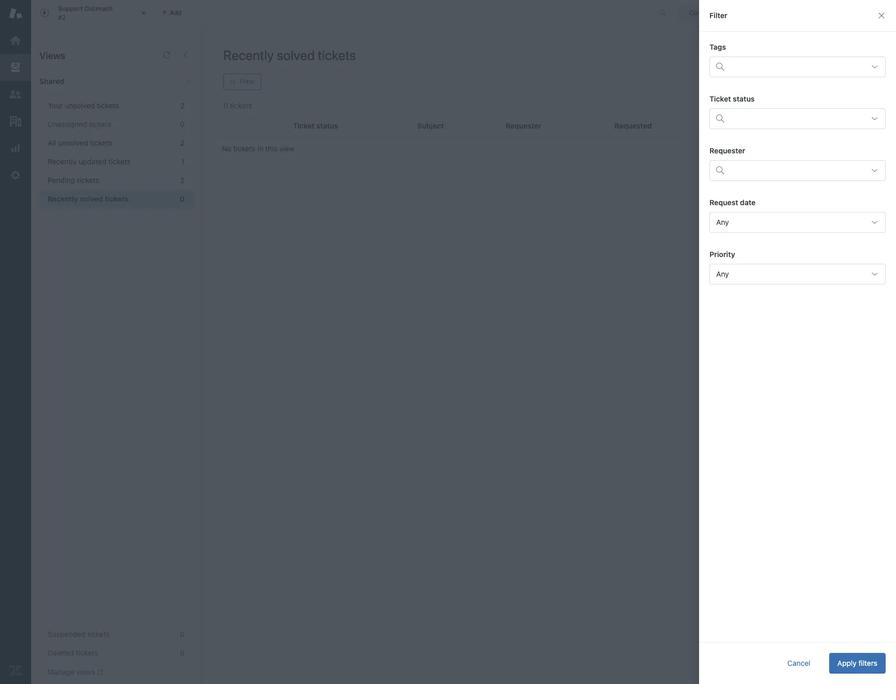Task type: locate. For each thing, give the bounding box(es) containing it.
2 vertical spatial recently
[[48, 194, 78, 203]]

#2
[[58, 13, 66, 21]]

any field for priority
[[710, 264, 886, 285]]

0 horizontal spatial solved
[[80, 194, 103, 203]]

filter inside "dialog"
[[710, 11, 728, 20]]

manage views link
[[48, 668, 103, 677]]

your
[[48, 101, 63, 110]]

manage views
[[48, 668, 95, 677]]

any down the request
[[717, 218, 729, 227]]

zendesk support image
[[9, 7, 22, 20]]

0 vertical spatial recently solved tickets
[[224, 47, 356, 63]]

unsolved down unassigned
[[58, 138, 88, 147]]

ticket status element
[[710, 108, 886, 129]]

filter inside button
[[240, 78, 255, 86]]

apply filters button
[[830, 653, 886, 674]]

recently
[[224, 47, 274, 63], [48, 157, 77, 166], [48, 194, 78, 203]]

1 horizontal spatial filter
[[710, 11, 728, 20]]

cancel button
[[780, 653, 819, 674]]

recently solved tickets
[[224, 47, 356, 63], [48, 194, 128, 203]]

1 vertical spatial 2
[[180, 138, 185, 147]]

0 vertical spatial recently
[[224, 47, 274, 63]]

recently for 0
[[48, 194, 78, 203]]

2 any field from the top
[[710, 264, 886, 285]]

recently up filter button
[[224, 47, 274, 63]]

views image
[[9, 61, 22, 74]]

0 vertical spatial any
[[717, 218, 729, 227]]

main element
[[0, 0, 31, 685]]

tickets down your unsolved tickets
[[89, 120, 111, 129]]

suspended tickets
[[48, 630, 110, 639]]

request date
[[710, 198, 756, 207]]

1 vertical spatial any
[[717, 270, 729, 279]]

1 any from the top
[[717, 218, 729, 227]]

any
[[717, 218, 729, 227], [717, 270, 729, 279]]

2 up 1
[[180, 138, 185, 147]]

this
[[265, 144, 278, 153]]

any down priority
[[717, 270, 729, 279]]

tags element
[[710, 57, 886, 77]]

1 horizontal spatial recently solved tickets
[[224, 47, 356, 63]]

tab containing support outreach
[[31, 0, 156, 26]]

shared heading
[[31, 66, 202, 97]]

updated
[[79, 157, 106, 166]]

filter button
[[224, 74, 261, 90]]

views
[[76, 668, 95, 677]]

customers image
[[9, 88, 22, 101]]

tickets left in
[[233, 144, 256, 153]]

1 vertical spatial filter
[[240, 78, 255, 86]]

support
[[58, 5, 83, 12]]

any for request date
[[717, 218, 729, 227]]

unsolved
[[65, 101, 95, 110], [58, 138, 88, 147]]

1 2 from the top
[[180, 101, 185, 110]]

2 any from the top
[[717, 270, 729, 279]]

2 vertical spatial 2
[[180, 176, 185, 185]]

recently up pending
[[48, 157, 77, 166]]

0 vertical spatial filter
[[710, 11, 728, 20]]

views
[[39, 50, 65, 61]]

0
[[180, 120, 185, 129], [180, 194, 185, 203], [180, 630, 185, 639], [180, 649, 185, 658]]

ticket
[[710, 94, 732, 103]]

0 horizontal spatial filter
[[240, 78, 255, 86]]

1 vertical spatial solved
[[80, 194, 103, 203]]

1 horizontal spatial solved
[[277, 47, 315, 63]]

date
[[741, 198, 756, 207]]

cancel
[[788, 659, 811, 668]]

view
[[280, 144, 295, 153]]

0 for recently solved tickets
[[180, 194, 185, 203]]

1 any field from the top
[[710, 212, 886, 233]]

tags
[[710, 43, 727, 51]]

tickets down recently updated tickets
[[77, 176, 99, 185]]

1
[[181, 157, 185, 166]]

pending
[[48, 176, 75, 185]]

requester
[[710, 146, 746, 155]]

support outreach #2
[[58, 5, 113, 21]]

2
[[180, 101, 185, 110], [180, 138, 185, 147], [180, 176, 185, 185]]

get started image
[[9, 34, 22, 47]]

recently down pending
[[48, 194, 78, 203]]

filter
[[710, 11, 728, 20], [240, 78, 255, 86]]

3 2 from the top
[[180, 176, 185, 185]]

apply
[[838, 659, 857, 668]]

unsolved for your
[[65, 101, 95, 110]]

1 vertical spatial unsolved
[[58, 138, 88, 147]]

tickets
[[318, 47, 356, 63], [97, 101, 119, 110], [89, 120, 111, 129], [90, 138, 112, 147], [233, 144, 256, 153], [108, 157, 131, 166], [77, 176, 99, 185], [105, 194, 128, 203], [88, 630, 110, 639], [76, 649, 98, 658]]

conversations
[[690, 9, 731, 16]]

close image
[[138, 8, 149, 18]]

0 for deleted tickets
[[180, 649, 185, 658]]

shared
[[39, 77, 64, 86]]

Any field
[[710, 212, 886, 233], [710, 264, 886, 285]]

2 2 from the top
[[180, 138, 185, 147]]

2 down 1
[[180, 176, 185, 185]]

in
[[258, 144, 264, 153]]

0 horizontal spatial recently solved tickets
[[48, 194, 128, 203]]

tab
[[31, 0, 156, 26]]

0 vertical spatial any field
[[710, 212, 886, 233]]

0 vertical spatial 2
[[180, 101, 185, 110]]

2 down "collapse views pane" icon at the top of the page
[[180, 101, 185, 110]]

requester element
[[710, 160, 886, 181]]

unsolved up unassigned tickets
[[65, 101, 95, 110]]

1 vertical spatial any field
[[710, 264, 886, 285]]

1 vertical spatial recently
[[48, 157, 77, 166]]

unsolved for all
[[58, 138, 88, 147]]

0 vertical spatial unsolved
[[65, 101, 95, 110]]

shared button
[[31, 66, 175, 97]]

suspended
[[48, 630, 86, 639]]

solved
[[277, 47, 315, 63], [80, 194, 103, 203]]

admin image
[[9, 169, 22, 182]]

zendesk image
[[9, 664, 22, 678]]

ticket status
[[710, 94, 755, 103]]



Task type: describe. For each thing, give the bounding box(es) containing it.
2 for your unsolved tickets
[[180, 101, 185, 110]]

0 for suspended tickets
[[180, 630, 185, 639]]

tickets down tabs tab list
[[318, 47, 356, 63]]

unassigned
[[48, 120, 87, 129]]

recently for 1
[[48, 157, 77, 166]]

subject
[[418, 121, 444, 130]]

tickets right updated at the top of page
[[108, 157, 131, 166]]

deleted tickets
[[48, 649, 98, 658]]

0 for unassigned tickets
[[180, 120, 185, 129]]

Tags field
[[730, 59, 864, 75]]

no tickets in this view
[[222, 144, 295, 153]]

deleted
[[48, 649, 74, 658]]

tickets up views
[[76, 649, 98, 658]]

1 vertical spatial recently solved tickets
[[48, 194, 128, 203]]

all
[[48, 138, 56, 147]]

outreach
[[84, 5, 113, 12]]

priority
[[710, 250, 736, 259]]

conversations button
[[678, 4, 755, 21]]

apply filters
[[838, 659, 878, 668]]

tickets down shared dropdown button
[[97, 101, 119, 110]]

2 for all unsolved tickets
[[180, 138, 185, 147]]

tickets up updated at the top of page
[[90, 138, 112, 147]]

any field for request date
[[710, 212, 886, 233]]

filters
[[859, 659, 878, 668]]

pending tickets
[[48, 176, 99, 185]]

unassigned tickets
[[48, 120, 111, 129]]

tickets down updated at the top of page
[[105, 194, 128, 203]]

filter dialog
[[700, 0, 897, 685]]

reporting image
[[9, 142, 22, 155]]

request
[[710, 198, 739, 207]]

close drawer image
[[878, 11, 886, 20]]

all unsolved tickets
[[48, 138, 112, 147]]

collapse views pane image
[[182, 51, 190, 59]]

tickets up the deleted tickets
[[88, 630, 110, 639]]

0 vertical spatial solved
[[277, 47, 315, 63]]

any for priority
[[717, 270, 729, 279]]

organizations image
[[9, 115, 22, 128]]

status
[[733, 94, 755, 103]]

your unsolved tickets
[[48, 101, 119, 110]]

refresh views pane image
[[163, 51, 171, 59]]

recently updated tickets
[[48, 157, 131, 166]]

2 for pending tickets
[[180, 176, 185, 185]]

tabs tab list
[[31, 0, 649, 26]]

manage
[[48, 668, 74, 677]]

no
[[222, 144, 232, 153]]

(opens in a new tab) image
[[95, 670, 103, 676]]



Task type: vqa. For each thing, say whether or not it's contained in the screenshot.
top unsolved
yes



